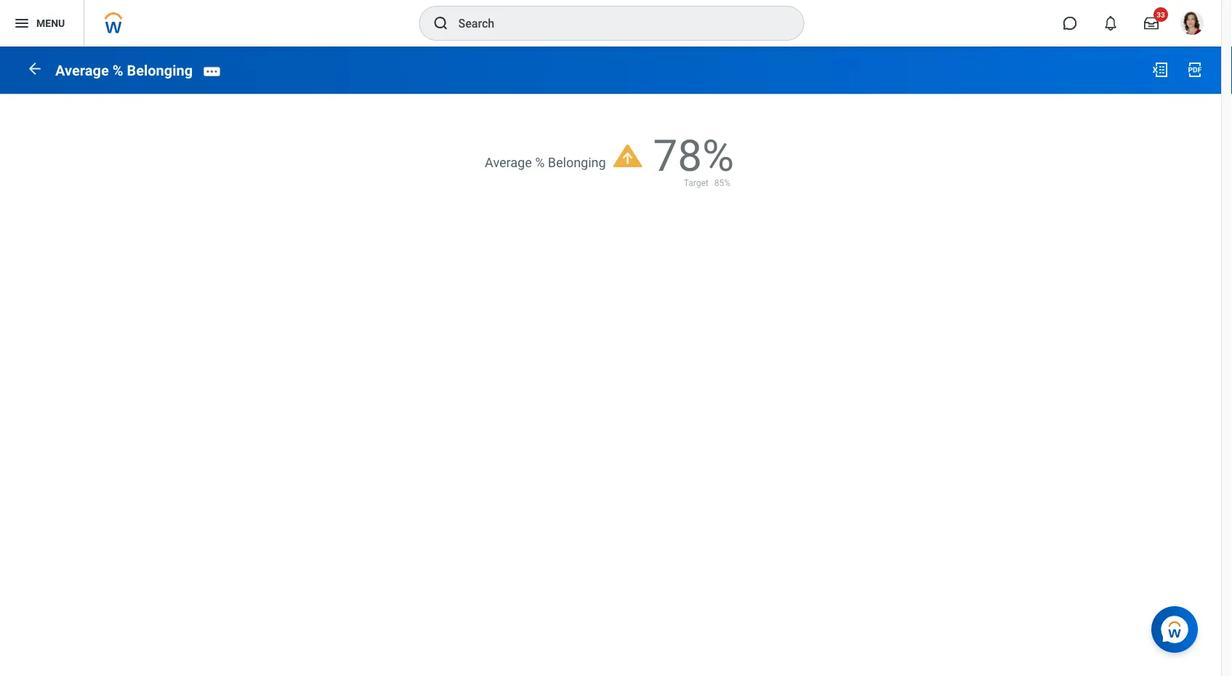 Task type: describe. For each thing, give the bounding box(es) containing it.
menu
[[36, 17, 65, 29]]

notifications large image
[[1104, 16, 1118, 31]]

profile logan mcneil image
[[1181, 12, 1204, 38]]

up warning image
[[613, 144, 643, 168]]

0 vertical spatial average % belonging
[[55, 62, 193, 79]]

0 horizontal spatial average
[[55, 62, 109, 79]]

1 horizontal spatial average
[[485, 155, 532, 171]]

1 horizontal spatial belonging
[[548, 155, 606, 171]]

78%
[[653, 130, 734, 181]]

78% target 85%
[[653, 130, 734, 188]]

33
[[1157, 10, 1165, 19]]

search image
[[432, 15, 450, 32]]

workday assistant region
[[1152, 601, 1204, 653]]

inbox large image
[[1145, 16, 1159, 31]]

target
[[684, 178, 709, 188]]



Task type: locate. For each thing, give the bounding box(es) containing it.
0 horizontal spatial %
[[112, 62, 123, 79]]

view printable version (pdf) image
[[1187, 61, 1204, 79]]

0 vertical spatial average
[[55, 62, 109, 79]]

78% main content
[[0, 47, 1222, 204]]

0 vertical spatial %
[[112, 62, 123, 79]]

average % belonging
[[55, 62, 193, 79], [485, 155, 606, 171]]

85%
[[715, 178, 731, 188]]

belonging
[[127, 62, 193, 79], [548, 155, 606, 171]]

33 button
[[1136, 7, 1169, 39]]

previous page image
[[26, 60, 44, 78]]

menu button
[[0, 0, 84, 47]]

export to excel image
[[1152, 61, 1169, 79]]

1 vertical spatial belonging
[[548, 155, 606, 171]]

justify image
[[13, 15, 31, 32]]

1 vertical spatial average % belonging
[[485, 155, 606, 171]]

0 vertical spatial belonging
[[127, 62, 193, 79]]

0 horizontal spatial average % belonging
[[55, 62, 193, 79]]

average % belonging link
[[55, 62, 193, 79]]

1 vertical spatial average
[[485, 155, 532, 171]]

Search Workday  search field
[[458, 7, 774, 39]]

average
[[55, 62, 109, 79], [485, 155, 532, 171]]

0 horizontal spatial belonging
[[127, 62, 193, 79]]

1 horizontal spatial average % belonging
[[485, 155, 606, 171]]

1 horizontal spatial %
[[535, 155, 545, 171]]

1 vertical spatial %
[[535, 155, 545, 171]]

%
[[112, 62, 123, 79], [535, 155, 545, 171]]



Task type: vqa. For each thing, say whether or not it's contained in the screenshot.
1st Run button from the bottom of the Maintain Dashboards main content
no



